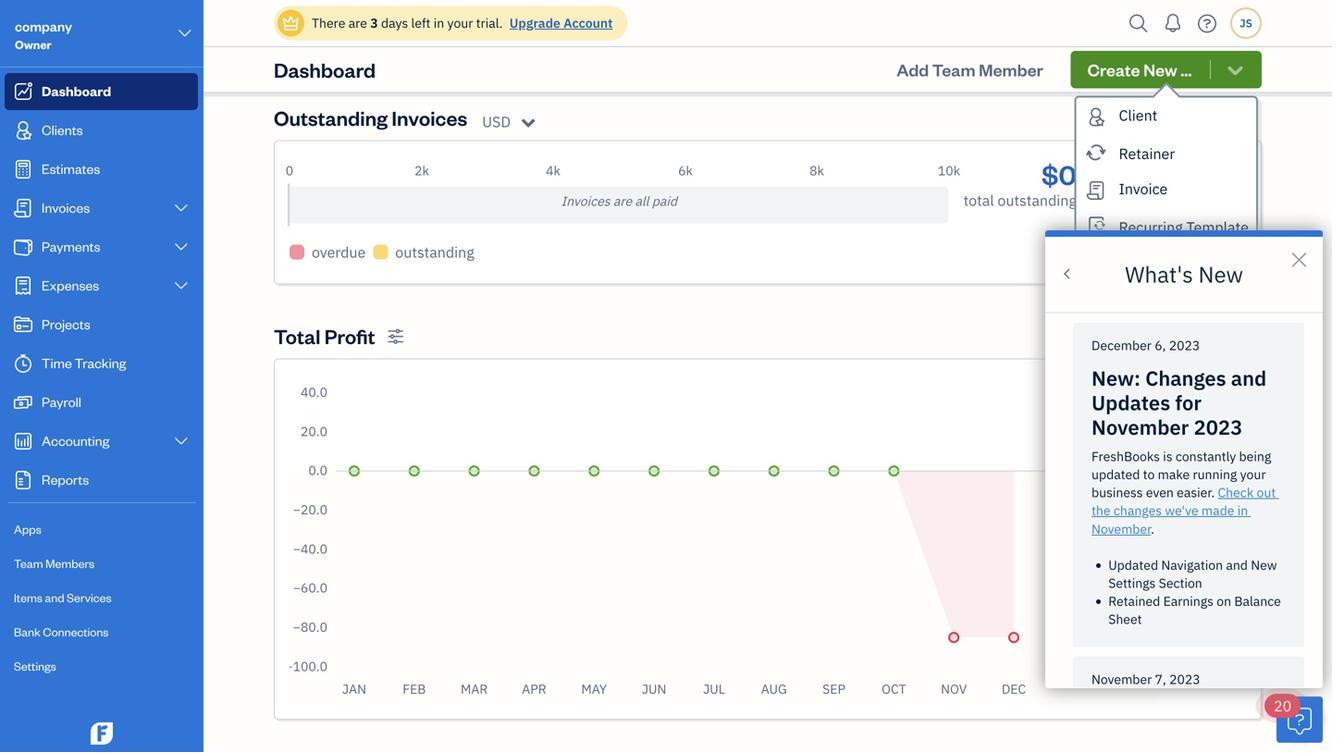 Task type: describe. For each thing, give the bounding box(es) containing it.
view
[[1095, 327, 1127, 346]]

updates
[[1092, 390, 1171, 416]]

apps link
[[5, 514, 198, 546]]

resource center badge image
[[1277, 697, 1323, 743]]

invoice
[[1119, 179, 1168, 198]]

chevrondown image
[[1225, 60, 1247, 79]]

payments link
[[5, 229, 198, 266]]

bill
[[1119, 438, 1141, 457]]

0-
[[1108, 158, 1122, 177]]

retainer button
[[1077, 135, 1257, 171]]

−$85 total profit
[[1173, 379, 1243, 432]]

running
[[1193, 466, 1238, 483]]

accounting link
[[5, 423, 198, 460]]

2023 inside new: changes and updates for november 2023
[[1194, 414, 1243, 441]]

constantly
[[1176, 448, 1237, 465]]

$0.00 for 61-90 days
[[1207, 218, 1247, 237]]

61-90 days
[[1108, 218, 1185, 237]]

and inside updated navigation and new settings section retained earnings on balance sheet
[[1227, 557, 1248, 574]]

main element
[[0, 0, 250, 752]]

and inside new: changes and updates for november 2023
[[1232, 365, 1267, 392]]

profit for total
[[325, 323, 375, 350]]

tracking
[[75, 354, 126, 372]]

team members
[[14, 556, 95, 571]]

2023 for december 6, 2023
[[1170, 337, 1201, 354]]

bill button
[[1077, 428, 1257, 465]]

navigation
[[1162, 557, 1224, 574]]

made
[[1202, 502, 1235, 519]]

61-
[[1108, 218, 1131, 237]]

invoices are all paid
[[561, 193, 677, 210]]

all
[[635, 193, 649, 210]]

timer image
[[12, 354, 34, 373]]

what's
[[1125, 260, 1194, 289]]

7,
[[1156, 671, 1167, 688]]

total profit
[[274, 323, 375, 350]]

days for 0-30 days
[[1144, 158, 1176, 177]]

retainer
[[1119, 144, 1176, 163]]

go to help image
[[1193, 10, 1223, 37]]

1 horizontal spatial invoices
[[392, 105, 468, 131]]

3 november from the top
[[1092, 671, 1153, 688]]

90+ days
[[1108, 248, 1170, 268]]

member
[[979, 59, 1044, 80]]

profit for view
[[1131, 327, 1167, 346]]

60
[[1131, 188, 1149, 207]]

total for −$85
[[1173, 413, 1204, 432]]

js button
[[1231, 7, 1262, 39]]

10k
[[938, 162, 961, 179]]

loss
[[1184, 327, 1214, 346]]

crown image
[[281, 13, 301, 33]]

usd
[[482, 112, 511, 132]]

changes
[[1146, 365, 1227, 392]]

updated navigation and new settings section retained earnings on balance sheet
[[1109, 557, 1285, 628]]

business
[[1092, 484, 1144, 501]]

template
[[1187, 217, 1249, 237]]

profit
[[1207, 413, 1243, 432]]

november inside check out the changes we've made in november
[[1092, 520, 1151, 537]]

time tracking
[[42, 354, 126, 372]]

in inside check out the changes we've made in november
[[1238, 502, 1249, 519]]

0 horizontal spatial your
[[448, 14, 473, 31]]

project image
[[12, 316, 34, 334]]

proposal button
[[1077, 355, 1257, 392]]

to
[[1144, 466, 1155, 483]]

0
[[286, 162, 294, 179]]

2k
[[415, 162, 429, 179]]

add team member
[[897, 59, 1044, 80]]

chart image
[[12, 432, 34, 451]]

the
[[1092, 502, 1111, 519]]

bank connections
[[14, 624, 109, 640]]

days
[[381, 14, 408, 31]]

1 vertical spatial outstanding
[[395, 243, 475, 262]]

even
[[1147, 484, 1174, 501]]

retained
[[1109, 593, 1161, 610]]

new: changes and updates for november 2023
[[1092, 365, 1272, 441]]

payments
[[42, 237, 100, 255]]

$0
[[1042, 157, 1077, 192]]

view profit & loss report link
[[1095, 326, 1262, 348]]

add team member button
[[880, 51, 1060, 88]]

services
[[67, 590, 112, 605]]

out
[[1257, 484, 1277, 501]]

check out the changes we've made in november
[[1092, 484, 1280, 537]]

company
[[15, 17, 72, 35]]

client button
[[1077, 98, 1257, 135]]

days for 31-60 days
[[1153, 188, 1185, 207]]

20 button
[[1265, 694, 1323, 743]]

4k
[[546, 162, 561, 179]]

easier.
[[1177, 484, 1215, 501]]

invoice image
[[12, 199, 34, 217]]

refer
[[709, 42, 751, 64]]

report image
[[12, 471, 34, 490]]

expenses link
[[5, 267, 198, 304]]

upgrade account link
[[506, 14, 613, 31]]

estimates link
[[5, 151, 198, 188]]

we've
[[1166, 502, 1199, 519]]

expense image
[[12, 277, 34, 295]]

dashboard image
[[12, 82, 34, 101]]

trial.
[[476, 14, 503, 31]]

december 6, 2023
[[1092, 337, 1201, 354]]

other
[[1119, 254, 1157, 273]]

recurring template
[[1119, 217, 1249, 237]]

Currency field
[[482, 111, 544, 133]]

3
[[370, 14, 378, 31]]



Task type: vqa. For each thing, say whether or not it's contained in the screenshot.
0-30 Days
yes



Task type: locate. For each thing, give the bounding box(es) containing it.
invoices up 2k on the left top of the page
[[392, 105, 468, 131]]

client image
[[12, 121, 34, 140]]

what's new
[[1125, 260, 1244, 289]]

$0.00
[[1207, 218, 1247, 237], [1207, 248, 1247, 268]]

paid
[[652, 193, 677, 210]]

notifications image
[[1159, 5, 1188, 42]]

1 horizontal spatial team
[[933, 59, 976, 80]]

total inside −$85 total profit
[[1173, 413, 1204, 432]]

dashboard inside main element
[[42, 82, 111, 99]]

new:
[[1092, 365, 1141, 392]]

invoices inside invoices link
[[42, 199, 90, 216]]

chevron large down image inside accounting link
[[173, 434, 190, 449]]

are left all
[[614, 193, 632, 210]]

days
[[1144, 158, 1176, 177], [1153, 188, 1185, 207], [1153, 218, 1185, 237], [1138, 248, 1170, 268]]

total inside $0 total outstanding
[[964, 191, 995, 210]]

changes
[[1114, 502, 1163, 519]]

there
[[312, 14, 346, 31]]

section
[[1159, 575, 1203, 592]]

2 $0.00 from the top
[[1207, 248, 1247, 268]]

settings inside updated navigation and new settings section retained earnings on balance sheet
[[1109, 575, 1156, 592]]

2 november from the top
[[1092, 520, 1151, 537]]

payroll
[[42, 393, 81, 410]]

being
[[1240, 448, 1272, 465]]

0 vertical spatial in
[[434, 14, 444, 31]]

1 vertical spatial team
[[14, 556, 43, 571]]

connect
[[360, 42, 424, 64]]

total for $0
[[964, 191, 995, 210]]

profit left the &
[[1131, 327, 1167, 346]]

upgrade
[[510, 14, 561, 31]]

$0.00 up income
[[1207, 218, 1247, 237]]

view profit & loss report
[[1095, 327, 1262, 346]]

2 vertical spatial 2023
[[1170, 671, 1201, 688]]

1 $0.00 from the top
[[1207, 218, 1247, 237]]

are for invoices
[[614, 193, 632, 210]]

other income
[[1119, 254, 1212, 273]]

0 horizontal spatial outstanding
[[395, 243, 475, 262]]

chevron large down image for expenses
[[173, 279, 190, 293]]

invoices for invoices are all paid
[[561, 193, 610, 210]]

your left trial.
[[448, 14, 473, 31]]

freshbooks is constantly being updated to make running your business even easier.
[[1092, 448, 1275, 501]]

money image
[[12, 393, 34, 412]]

outstanding
[[998, 191, 1077, 210], [395, 243, 475, 262]]

expense button
[[1077, 281, 1257, 318]]

1 vertical spatial $0.00 link
[[1207, 248, 1247, 268]]

bank inside bank connections link
[[14, 624, 41, 640]]

new for what's
[[1199, 260, 1244, 289]]

1 horizontal spatial dashboard
[[274, 56, 376, 83]]

1 vertical spatial new
[[1199, 260, 1244, 289]]

search image
[[1124, 10, 1154, 37]]

0 vertical spatial 2023
[[1170, 337, 1201, 354]]

apps
[[14, 522, 41, 537]]

total
[[964, 191, 995, 210], [1173, 413, 1204, 432]]

1 vertical spatial 2023
[[1194, 414, 1243, 441]]

total profit filters image
[[387, 328, 404, 345]]

for
[[1176, 390, 1202, 416]]

settings down "bank connections"
[[14, 659, 56, 674]]

are for there
[[349, 14, 367, 31]]

estimate
[[1119, 326, 1178, 345]]

…
[[1181, 59, 1192, 81]]

team
[[933, 59, 976, 80], [14, 556, 43, 571]]

2 horizontal spatial invoices
[[561, 193, 610, 210]]

0 horizontal spatial bank
[[14, 624, 41, 640]]

js
[[1240, 16, 1253, 31]]

new up balance
[[1251, 557, 1278, 574]]

0 horizontal spatial new
[[1144, 59, 1178, 81]]

$0.00 down template
[[1207, 248, 1247, 268]]

$0.00 link up income
[[1207, 218, 1247, 237]]

make
[[1158, 466, 1190, 483]]

1 horizontal spatial bank
[[467, 42, 506, 64]]

in right left
[[434, 14, 444, 31]]

time tracking link
[[5, 345, 198, 382]]

× button
[[1290, 240, 1310, 274]]

balance
[[1235, 593, 1282, 610]]

chevron large down image
[[176, 22, 193, 44], [173, 201, 190, 216], [173, 240, 190, 255], [173, 279, 190, 293], [173, 434, 190, 449]]

1 horizontal spatial are
[[614, 193, 632, 210]]

and down report
[[1232, 365, 1267, 392]]

0 horizontal spatial settings
[[14, 659, 56, 674]]

company owner
[[15, 17, 72, 52]]

1 vertical spatial are
[[614, 193, 632, 210]]

1 horizontal spatial your
[[1241, 466, 1267, 483]]

accounting
[[42, 432, 109, 449]]

profit left total profit filters image
[[325, 323, 375, 350]]

and right items
[[45, 590, 64, 605]]

settings down updated
[[1109, 575, 1156, 592]]

new for create
[[1144, 59, 1178, 81]]

20
[[1274, 696, 1292, 716]]

0 horizontal spatial team
[[14, 556, 43, 571]]

6,
[[1155, 337, 1167, 354]]

0 vertical spatial team
[[933, 59, 976, 80]]

chevron large down image inside invoices link
[[173, 201, 190, 216]]

earnings
[[1164, 593, 1214, 610]]

client
[[1119, 106, 1158, 125]]

bank down items
[[14, 624, 41, 640]]

invoices left all
[[561, 193, 610, 210]]

1 vertical spatial total
[[1173, 413, 1204, 432]]

30
[[1122, 158, 1140, 177]]

0 horizontal spatial profit
[[325, 323, 375, 350]]

vendor
[[1119, 474, 1167, 494]]

estimate button
[[1077, 318, 1257, 355]]

proposal
[[1119, 363, 1178, 382]]

chevron large down image inside the payments link
[[173, 240, 190, 255]]

0 vertical spatial $0.00
[[1207, 218, 1247, 237]]

.
[[1151, 520, 1155, 537]]

expenses
[[42, 276, 99, 294]]

team members link
[[5, 548, 198, 580]]

1 vertical spatial your
[[1241, 466, 1267, 483]]

freshbooks
[[1092, 448, 1161, 465]]

dashboard down there
[[274, 56, 376, 83]]

bank down trial.
[[467, 42, 506, 64]]

team inside add team member button
[[933, 59, 976, 80]]

invoices for invoices
[[42, 199, 90, 216]]

0 horizontal spatial are
[[349, 14, 367, 31]]

members
[[45, 556, 95, 571]]

1 horizontal spatial in
[[1238, 502, 1249, 519]]

invoices down the "estimates"
[[42, 199, 90, 216]]

$0 total outstanding
[[964, 157, 1077, 210]]

2 vertical spatial november
[[1092, 671, 1153, 688]]

2 vertical spatial new
[[1251, 557, 1278, 574]]

1 horizontal spatial profit
[[1131, 327, 1167, 346]]

$0.00 link for 61-90 days
[[1207, 218, 1247, 237]]

estimates
[[42, 160, 100, 177]]

earn
[[788, 42, 823, 64]]

$0.00 link down template
[[1207, 248, 1247, 268]]

freshbooks image
[[87, 723, 117, 745]]

2 horizontal spatial new
[[1251, 557, 1278, 574]]

clients
[[42, 121, 83, 138]]

your inside freshbooks is constantly being updated to make running your business even easier.
[[1241, 466, 1267, 483]]

owner
[[15, 37, 52, 52]]

1 vertical spatial bank
[[14, 624, 41, 640]]

0 vertical spatial settings
[[1109, 575, 1156, 592]]

settings inside main element
[[14, 659, 56, 674]]

$0 link
[[1042, 157, 1077, 192]]

new inside dropdown button
[[1144, 59, 1178, 81]]

november inside new: changes and updates for november 2023
[[1092, 414, 1190, 441]]

1 horizontal spatial outstanding
[[998, 191, 1077, 210]]

create new … button
[[1071, 51, 1262, 88]]

outstanding down 2k on the left top of the page
[[395, 243, 475, 262]]

1 horizontal spatial total
[[1173, 413, 1204, 432]]

dashboard link
[[5, 73, 198, 110]]

0 horizontal spatial dashboard
[[42, 82, 111, 99]]

outstanding invoices
[[274, 105, 468, 131]]

1 vertical spatial $0.00
[[1207, 248, 1247, 268]]

90
[[1131, 218, 1149, 237]]

payment image
[[12, 238, 34, 256]]

and left earn
[[755, 42, 784, 64]]

0 horizontal spatial invoices
[[42, 199, 90, 216]]

1 vertical spatial november
[[1092, 520, 1151, 537]]

what's new group
[[1046, 230, 1323, 752]]

items
[[14, 590, 42, 605]]

$0.00 for 90+ days
[[1207, 248, 1247, 268]]

connect your bank
[[360, 42, 506, 64]]

is
[[1164, 448, 1173, 465]]

items and services
[[14, 590, 112, 605]]

0 vertical spatial new
[[1144, 59, 1178, 81]]

new down template
[[1199, 260, 1244, 289]]

outstanding inside $0 total outstanding
[[998, 191, 1077, 210]]

overdue
[[312, 243, 366, 262]]

0 vertical spatial outstanding
[[998, 191, 1077, 210]]

and up on
[[1227, 557, 1248, 574]]

chevron large down image for invoices
[[173, 201, 190, 216]]

vendor button
[[1077, 465, 1257, 502]]

1 $0.00 link from the top
[[1207, 218, 1247, 237]]

chevron large down image for accounting
[[173, 434, 190, 449]]

outstanding left 31-
[[998, 191, 1077, 210]]

clients link
[[5, 112, 198, 149]]

create new …
[[1088, 59, 1192, 81]]

outstanding
[[274, 105, 388, 131]]

november
[[1092, 414, 1190, 441], [1092, 520, 1151, 537], [1092, 671, 1153, 688]]

estimate image
[[12, 160, 34, 179]]

1 horizontal spatial new
[[1199, 260, 1244, 289]]

0 horizontal spatial in
[[434, 14, 444, 31]]

2023 for november 7, 2023
[[1170, 671, 1201, 688]]

1 vertical spatial in
[[1238, 502, 1249, 519]]

0 vertical spatial are
[[349, 14, 367, 31]]

0 vertical spatial total
[[964, 191, 995, 210]]

team up items
[[14, 556, 43, 571]]

0 vertical spatial bank
[[467, 42, 506, 64]]

0 vertical spatial $0.00 link
[[1207, 218, 1247, 237]]

check
[[1218, 484, 1254, 501]]

recurring
[[1119, 217, 1183, 237]]

31-60 days
[[1108, 188, 1185, 207]]

settings
[[1109, 575, 1156, 592], [14, 659, 56, 674]]

new left …
[[1144, 59, 1178, 81]]

your down being
[[1241, 466, 1267, 483]]

other income button
[[1077, 245, 1257, 281]]

0 vertical spatial your
[[448, 14, 473, 31]]

and
[[755, 42, 784, 64], [1232, 365, 1267, 392], [1227, 557, 1248, 574], [45, 590, 64, 605]]

reports
[[42, 471, 89, 488]]

0 horizontal spatial total
[[964, 191, 995, 210]]

add
[[897, 59, 929, 80]]

$0.00 link for 90+ days
[[1207, 248, 1247, 268]]

1 vertical spatial settings
[[14, 659, 56, 674]]

invoices
[[392, 105, 468, 131], [561, 193, 610, 210], [42, 199, 90, 216]]

in down check
[[1238, 502, 1249, 519]]

account
[[564, 14, 613, 31]]

time
[[42, 354, 72, 372]]

6k
[[679, 162, 693, 179]]

1 horizontal spatial settings
[[1109, 575, 1156, 592]]

bank inside connect your bank link
[[467, 42, 506, 64]]

check out the changes we've made in november link
[[1092, 484, 1280, 537]]

december
[[1092, 337, 1152, 354]]

days for 61-90 days
[[1153, 218, 1185, 237]]

bank
[[467, 42, 506, 64], [14, 624, 41, 640]]

items and services link
[[5, 582, 198, 615]]

dashboard up 'clients'
[[42, 82, 111, 99]]

bank connections link
[[5, 616, 198, 649]]

refer and earn
[[709, 42, 823, 64]]

team right add
[[933, 59, 976, 80]]

chevron large down image for payments
[[173, 240, 190, 255]]

chevron large down image inside expenses link
[[173, 279, 190, 293]]

31-
[[1108, 188, 1131, 207]]

are left 3
[[349, 14, 367, 31]]

team inside the team members link
[[14, 556, 43, 571]]

2 $0.00 link from the top
[[1207, 248, 1247, 268]]

new inside updated navigation and new settings section retained earnings on balance sheet
[[1251, 557, 1278, 574]]

0 vertical spatial november
[[1092, 414, 1190, 441]]

invoices link
[[5, 190, 198, 227]]

and inside main element
[[45, 590, 64, 605]]

1 november from the top
[[1092, 414, 1190, 441]]



